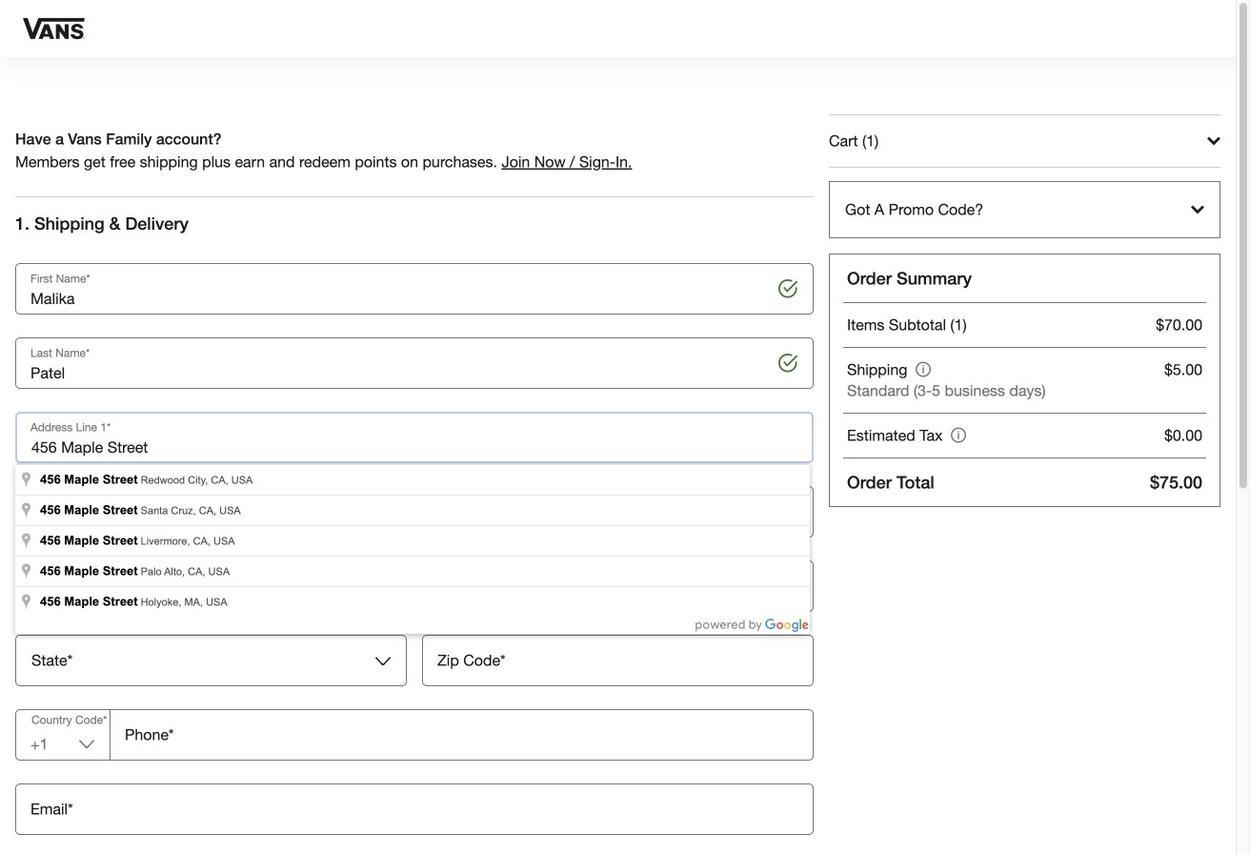 Task type: locate. For each thing, give the bounding box(es) containing it.
0 vertical spatial marker image
[[19, 471, 33, 490]]

1 vertical spatial marker image
[[19, 562, 33, 582]]

marker image
[[19, 501, 33, 521], [19, 562, 33, 582]]

2 vertical spatial marker image
[[19, 593, 33, 612]]

None text field
[[422, 635, 814, 686]]

1 marker image from the top
[[19, 501, 33, 521]]

1 vertical spatial marker image
[[19, 532, 33, 551]]

None email field
[[15, 784, 814, 835]]

3 marker image from the top
[[19, 593, 33, 612]]

0 vertical spatial marker image
[[19, 501, 33, 521]]

marker image
[[19, 471, 33, 490], [19, 532, 33, 551], [19, 593, 33, 612]]

home page image
[[23, 0, 85, 60]]

None text field
[[15, 263, 814, 315], [15, 337, 814, 389], [15, 486, 814, 538], [15, 561, 814, 612], [16, 636, 406, 685], [15, 263, 814, 315], [15, 337, 814, 389], [15, 486, 814, 538], [15, 561, 814, 612], [16, 636, 406, 685]]

2 marker image from the top
[[19, 532, 33, 551]]

1 marker image from the top
[[19, 471, 33, 490]]

2 marker image from the top
[[19, 562, 33, 582]]



Task type: vqa. For each thing, say whether or not it's contained in the screenshot.
Home page image at left top
yes



Task type: describe. For each thing, give the bounding box(es) containing it.
Enter a location text field
[[15, 412, 814, 463]]

Phone telephone field
[[110, 709, 814, 761]]

shipping tooltip image
[[916, 362, 931, 377]]

estimated tax tooltip image
[[951, 428, 967, 443]]



